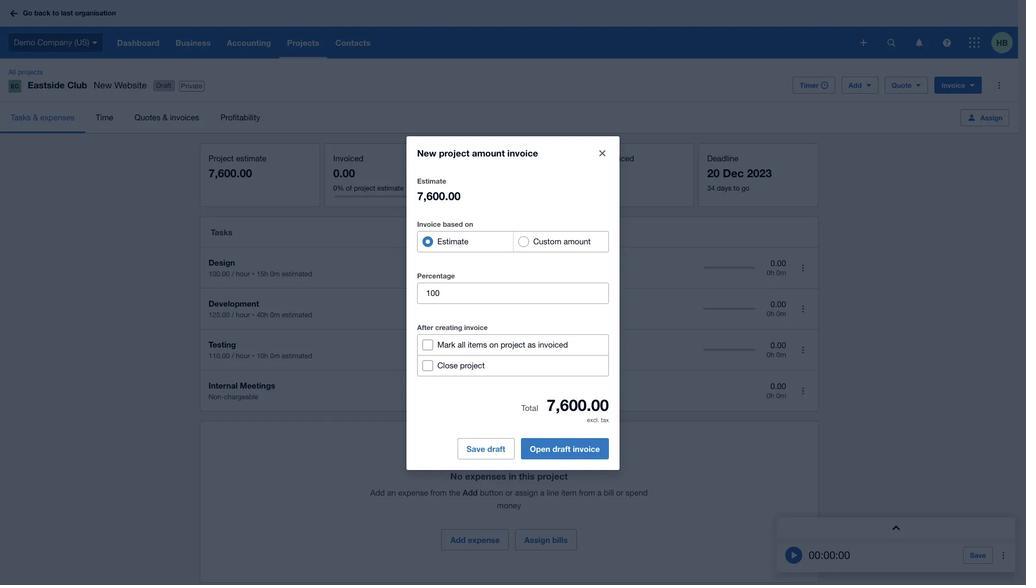 Task type: vqa. For each thing, say whether or not it's contained in the screenshot.
Assign button
yes



Task type: describe. For each thing, give the bounding box(es) containing it.
save button
[[964, 548, 994, 565]]

0.00 0h 0m for design
[[767, 259, 787, 277]]

development 125.00 / hour • 40h 0m estimated
[[209, 299, 313, 319]]

0m inside design 100.00 / hour • 15h 0m estimated
[[270, 270, 280, 278]]

time & expenses
[[458, 154, 520, 163]]

button
[[480, 489, 504, 498]]

save draft button
[[458, 439, 515, 460]]

0m inside development 125.00 / hour • 40h 0m estimated
[[270, 311, 280, 319]]

invoice for invoice based on
[[417, 220, 441, 229]]

testing
[[209, 340, 236, 350]]

1 horizontal spatial invoiced
[[605, 154, 635, 163]]

excl. tax
[[587, 417, 609, 424]]

0 field
[[418, 283, 609, 304]]

close project
[[438, 361, 485, 370]]

items
[[468, 341, 488, 350]]

save for save draft
[[467, 445, 486, 454]]

bill
[[604, 489, 614, 498]]

/ for design
[[232, 270, 234, 278]]

assign bills
[[525, 536, 568, 545]]

demo
[[14, 38, 35, 47]]

company
[[37, 38, 72, 47]]

internal meetings non-chargeable
[[209, 381, 275, 401]]

34
[[708, 184, 716, 192]]

add expense button
[[442, 530, 509, 551]]

00:00:00
[[809, 550, 851, 562]]

0h for development
[[767, 310, 775, 318]]

save draft
[[467, 445, 506, 454]]

• for design
[[252, 270, 255, 278]]

mark all items on project as invoiced
[[438, 341, 568, 350]]

all projects link
[[4, 67, 47, 78]]

no expenses in this project
[[451, 471, 568, 483]]

new project amount invoice dialog
[[407, 136, 620, 471]]

demo company (us) button
[[0, 27, 109, 59]]

2 from from the left
[[579, 489, 596, 498]]

add right 'the'
[[463, 488, 478, 498]]

& for quotes
[[163, 113, 168, 122]]

development
[[209, 299, 259, 309]]

15h
[[257, 270, 268, 278]]

2 vertical spatial 7,600.00
[[547, 396, 609, 415]]

• for development
[[252, 311, 255, 319]]

website
[[114, 80, 147, 91]]

draft for save
[[488, 445, 506, 454]]

open draft invoice
[[530, 445, 600, 454]]

an
[[387, 489, 396, 498]]

assign for assign
[[981, 113, 1003, 122]]

custom amount
[[534, 237, 591, 246]]

quotes
[[135, 113, 161, 122]]

assign bills link
[[516, 530, 577, 551]]

timer button
[[794, 77, 836, 94]]

go
[[23, 9, 32, 17]]

2 0% from the left
[[458, 184, 469, 192]]

tasks & expenses
[[11, 113, 75, 122]]

custom
[[534, 237, 562, 246]]

chargeable
[[224, 393, 258, 401]]

expense inside add an expense from the add button or assign a line item from a bill or spend money
[[398, 489, 429, 498]]

close button
[[592, 143, 614, 164]]

assign for assign bills
[[525, 536, 551, 545]]

invoice for open draft invoice
[[573, 445, 600, 454]]

draft
[[156, 82, 172, 90]]

project left as
[[501, 341, 526, 350]]

the
[[449, 489, 461, 498]]

1 or from the left
[[506, 489, 513, 498]]

item
[[562, 489, 577, 498]]

project up line
[[538, 471, 568, 483]]

20
[[708, 167, 720, 180]]

this
[[519, 471, 535, 483]]

money
[[497, 502, 522, 511]]

invoiced 0.00 0% of project estimate
[[334, 154, 404, 192]]

timer
[[800, 81, 819, 90]]

new project amount invoice
[[417, 148, 539, 159]]

100.00
[[209, 270, 230, 278]]

creating
[[436, 323, 463, 332]]

svg image up add popup button
[[861, 39, 867, 46]]

1 vertical spatial expenses
[[465, 471, 507, 483]]

eastside
[[28, 79, 65, 91]]

1 from from the left
[[431, 489, 447, 498]]

40h
[[257, 311, 268, 319]]

all
[[458, 341, 466, 350]]

(us)
[[74, 38, 89, 47]]

no
[[451, 471, 463, 483]]

non-
[[209, 393, 224, 401]]

0.00 inside invoiced 0.00 0% of project estimate
[[334, 167, 355, 180]]

after creating invoice group
[[417, 335, 609, 377]]

eastside club
[[28, 79, 87, 91]]

tasks for tasks & expenses
[[11, 113, 31, 122]]

0% inside invoiced 0.00 0% of project estimate
[[334, 184, 344, 192]]

profitability link
[[210, 102, 271, 133]]

7,600.00 inside project estimate 7,600.00
[[209, 167, 252, 180]]

1 vertical spatial 7,600.00
[[417, 190, 461, 203]]

hour for design
[[236, 270, 250, 278]]

svg image inside go back to last organisation link
[[10, 10, 18, 17]]

line
[[547, 489, 559, 498]]

testing 110.00 / hour • 10h 0m estimated
[[209, 340, 313, 360]]

new for new website
[[94, 80, 112, 91]]

add button
[[842, 77, 879, 94]]

project estimate 7,600.00
[[209, 154, 267, 180]]

invoice for after creating invoice
[[465, 323, 488, 332]]

demo company (us)
[[14, 38, 89, 47]]

2023
[[748, 167, 773, 180]]

project inside invoiced 0.00 0% of project estimate
[[354, 184, 376, 192]]

save for save
[[971, 552, 987, 560]]

new for new project amount invoice
[[417, 148, 437, 159]]

add an expense from the add button or assign a line item from a bill or spend money
[[371, 488, 648, 511]]

0.00 0h 0m for testing
[[767, 341, 787, 360]]

2 or from the left
[[617, 489, 624, 498]]

expense inside button
[[468, 536, 500, 545]]

excl.
[[587, 417, 600, 424]]

0.00 for development
[[771, 300, 787, 309]]

projects
[[18, 68, 43, 76]]

meetings
[[240, 381, 275, 391]]

assign
[[515, 489, 538, 498]]

deadline
[[708, 154, 739, 163]]

10h
[[257, 352, 268, 360]]

quote
[[892, 81, 913, 90]]

invoice button
[[935, 77, 983, 94]]

invoice for invoice
[[942, 81, 966, 90]]

go back to last organisation link
[[6, 4, 122, 23]]

after
[[417, 323, 434, 332]]

back
[[34, 9, 51, 17]]



Task type: locate. For each thing, give the bounding box(es) containing it.
on right the items
[[490, 341, 499, 350]]

estimate for estimate 7,600.00
[[417, 177, 447, 185]]

0 horizontal spatial invoice
[[417, 220, 441, 229]]

1 vertical spatial assign
[[525, 536, 551, 545]]

assign down invoice popup button
[[981, 113, 1003, 122]]

go back to last organisation
[[23, 9, 116, 17]]

hb banner
[[0, 0, 1019, 59]]

2 vertical spatial •
[[252, 352, 255, 360]]

hour left 10h
[[236, 352, 250, 360]]

0 vertical spatial amount
[[472, 148, 505, 159]]

invoice up assign button
[[942, 81, 966, 90]]

estimate for estimate
[[438, 237, 469, 246]]

add inside popup button
[[849, 81, 863, 90]]

0h for design
[[767, 269, 775, 277]]

1 horizontal spatial &
[[163, 113, 168, 122]]

invoiced
[[334, 154, 364, 163]]

1 horizontal spatial of
[[471, 184, 477, 192]]

add inside button
[[451, 536, 466, 545]]

hour inside development 125.00 / hour • 40h 0m estimated
[[236, 311, 250, 319]]

1 horizontal spatial 7,600.00
[[417, 190, 461, 203]]

estimated for design
[[282, 270, 313, 278]]

total
[[522, 404, 539, 413]]

project up estimate 7,600.00
[[439, 148, 470, 159]]

0m inside testing 110.00 / hour • 10h 0m estimated
[[270, 352, 280, 360]]

a left line
[[541, 489, 545, 498]]

add for add expense
[[451, 536, 466, 545]]

/ for development
[[232, 311, 234, 319]]

estimate down expenses
[[502, 184, 529, 192]]

to left last
[[52, 9, 59, 17]]

assign left bills
[[525, 536, 551, 545]]

draft up no expenses in this project
[[488, 445, 506, 454]]

invoice left based
[[417, 220, 441, 229]]

1 horizontal spatial on
[[490, 341, 499, 350]]

project down time & expenses
[[479, 184, 500, 192]]

0 vertical spatial new
[[94, 80, 112, 91]]

2 • from the top
[[252, 311, 255, 319]]

hour down development
[[236, 311, 250, 319]]

new
[[94, 80, 112, 91], [417, 148, 437, 159]]

0 vertical spatial invoice
[[942, 81, 966, 90]]

0 horizontal spatial new
[[94, 80, 112, 91]]

1 vertical spatial time
[[458, 154, 476, 163]]

• left 10h
[[252, 352, 255, 360]]

svg image up invoice popup button
[[943, 39, 951, 47]]

7,600.00 up excl.
[[547, 396, 609, 415]]

be
[[594, 154, 603, 163]]

1 0% from the left
[[334, 184, 344, 192]]

amount inside invoice based on group
[[564, 237, 591, 246]]

0 vertical spatial estimate
[[417, 177, 447, 185]]

amount right custom
[[564, 237, 591, 246]]

estimate 7,600.00
[[417, 177, 461, 203]]

110.00
[[209, 352, 230, 360]]

expenses
[[40, 113, 75, 122], [465, 471, 507, 483]]

2 horizontal spatial estimate
[[502, 184, 529, 192]]

0.00 for testing
[[771, 341, 787, 350]]

organisation
[[75, 9, 116, 17]]

of down invoiced
[[346, 184, 352, 192]]

close image
[[600, 150, 606, 157]]

assign inside button
[[981, 113, 1003, 122]]

0h for testing
[[767, 352, 775, 360]]

time for time & expenses
[[458, 154, 476, 163]]

estimate inside project estimate 7,600.00
[[236, 154, 267, 163]]

on inside after creating invoice group
[[490, 341, 499, 350]]

•
[[252, 270, 255, 278], [252, 311, 255, 319], [252, 352, 255, 360]]

svg image
[[943, 39, 951, 47], [92, 41, 97, 44]]

2 / from the top
[[232, 311, 234, 319]]

1 vertical spatial estimated
[[282, 311, 313, 319]]

invoice based on group
[[417, 231, 609, 253]]

1 horizontal spatial assign
[[981, 113, 1003, 122]]

0 horizontal spatial amount
[[472, 148, 505, 159]]

7,600.00 up the invoice based on
[[417, 190, 461, 203]]

estimated for development
[[282, 311, 313, 319]]

0 horizontal spatial save
[[467, 445, 486, 454]]

draft right open
[[553, 445, 571, 454]]

3 • from the top
[[252, 352, 255, 360]]

new inside dialog
[[417, 148, 437, 159]]

estimate inside invoiced 0.00 0% of project estimate
[[378, 184, 404, 192]]

0 horizontal spatial svg image
[[92, 41, 97, 44]]

save inside save button
[[971, 552, 987, 560]]

tasks up design
[[211, 228, 233, 237]]

based
[[443, 220, 463, 229]]

estimated right 40h
[[282, 311, 313, 319]]

project
[[209, 154, 234, 163]]

invoice
[[508, 148, 539, 159], [465, 323, 488, 332], [573, 445, 600, 454]]

bills
[[553, 536, 568, 545]]

0 horizontal spatial 0%
[[334, 184, 344, 192]]

private
[[181, 82, 202, 90]]

• for testing
[[252, 352, 255, 360]]

add for add
[[849, 81, 863, 90]]

1 horizontal spatial to
[[734, 184, 740, 192]]

0 horizontal spatial from
[[431, 489, 447, 498]]

add down 'the'
[[451, 536, 466, 545]]

0.00 for design
[[771, 259, 787, 268]]

1 vertical spatial invoice
[[465, 323, 488, 332]]

add for add an expense from the add button or assign a line item from a bill or spend money
[[371, 489, 385, 498]]

1 vertical spatial expense
[[468, 536, 500, 545]]

2 horizontal spatial invoice
[[573, 445, 600, 454]]

1 horizontal spatial time
[[458, 154, 476, 163]]

as
[[528, 341, 536, 350]]

0 horizontal spatial draft
[[488, 445, 506, 454]]

• left 40h
[[252, 311, 255, 319]]

to inside deadline 20 dec 2023 34 days to go
[[734, 184, 740, 192]]

0 vertical spatial time
[[96, 113, 113, 122]]

navigation
[[109, 27, 854, 59]]

estimate
[[417, 177, 447, 185], [438, 237, 469, 246]]

& down eastside
[[33, 113, 38, 122]]

in
[[509, 471, 517, 483]]

2 vertical spatial estimated
[[282, 352, 313, 360]]

a
[[541, 489, 545, 498], [598, 489, 602, 498]]

1 horizontal spatial from
[[579, 489, 596, 498]]

0 horizontal spatial invoice
[[465, 323, 488, 332]]

1 draft from the left
[[488, 445, 506, 454]]

0 vertical spatial assign
[[981, 113, 1003, 122]]

hour for testing
[[236, 352, 250, 360]]

0 vertical spatial expense
[[398, 489, 429, 498]]

1 / from the top
[[232, 270, 234, 278]]

to left go
[[734, 184, 740, 192]]

1 vertical spatial invoiced
[[538, 341, 568, 350]]

estimated inside design 100.00 / hour • 15h 0m estimated
[[282, 270, 313, 278]]

estimated for testing
[[282, 352, 313, 360]]

1 vertical spatial save
[[971, 552, 987, 560]]

0.00
[[334, 167, 355, 180], [771, 259, 787, 268], [771, 300, 787, 309], [771, 341, 787, 350], [771, 382, 787, 391]]

svg image
[[10, 10, 18, 17], [970, 37, 981, 48], [888, 39, 896, 47], [916, 39, 923, 47], [861, 39, 867, 46]]

invoices
[[170, 113, 199, 122]]

2 vertical spatial hour
[[236, 352, 250, 360]]

add right timer button
[[849, 81, 863, 90]]

1 horizontal spatial expense
[[468, 536, 500, 545]]

estimate up the invoice based on
[[417, 177, 447, 185]]

new website
[[94, 80, 147, 91]]

1 of from the left
[[346, 184, 352, 192]]

estimated inside testing 110.00 / hour • 10h 0m estimated
[[282, 352, 313, 360]]

0 horizontal spatial or
[[506, 489, 513, 498]]

0 horizontal spatial expense
[[398, 489, 429, 498]]

125.00
[[209, 311, 230, 319]]

0% up based
[[458, 184, 469, 192]]

tasks & expenses link
[[0, 102, 85, 133]]

1 vertical spatial estimate
[[438, 237, 469, 246]]

&
[[33, 113, 38, 122], [163, 113, 168, 122], [478, 154, 483, 163]]

1 vertical spatial on
[[490, 341, 499, 350]]

0 vertical spatial on
[[465, 220, 474, 229]]

1 vertical spatial to
[[734, 184, 740, 192]]

hb button
[[992, 27, 1019, 59]]

1 estimated from the top
[[282, 270, 313, 278]]

1 vertical spatial /
[[232, 311, 234, 319]]

• left 15h
[[252, 270, 255, 278]]

2 hour from the top
[[236, 311, 250, 319]]

/ down development
[[232, 311, 234, 319]]

time
[[96, 113, 113, 122], [458, 154, 476, 163]]

or
[[506, 489, 513, 498], [617, 489, 624, 498]]

svg image left hb
[[970, 37, 981, 48]]

0 horizontal spatial &
[[33, 113, 38, 122]]

time for time
[[96, 113, 113, 122]]

0 vertical spatial hour
[[236, 270, 250, 278]]

1 horizontal spatial invoice
[[508, 148, 539, 159]]

1 vertical spatial hour
[[236, 311, 250, 319]]

& for time
[[478, 154, 483, 163]]

new right 'club'
[[94, 80, 112, 91]]

draft inside save draft button
[[488, 445, 506, 454]]

tasks for tasks
[[211, 228, 233, 237]]

2 a from the left
[[598, 489, 602, 498]]

0 vertical spatial expenses
[[40, 113, 75, 122]]

2 horizontal spatial &
[[478, 154, 483, 163]]

3 0h from the top
[[767, 352, 775, 360]]

expense right an
[[398, 489, 429, 498]]

1 horizontal spatial 0%
[[458, 184, 469, 192]]

svg image up quote popup button
[[916, 39, 923, 47]]

invoice up 0% of project estimate
[[508, 148, 539, 159]]

1 vertical spatial new
[[417, 148, 437, 159]]

1 • from the top
[[252, 270, 255, 278]]

time link
[[85, 102, 124, 133]]

on right based
[[465, 220, 474, 229]]

0 horizontal spatial of
[[346, 184, 352, 192]]

& inside 'link'
[[163, 113, 168, 122]]

1 horizontal spatial draft
[[553, 445, 571, 454]]

spend
[[626, 489, 648, 498]]

4 0.00 0h 0m from the top
[[767, 382, 787, 401]]

1 vertical spatial invoice
[[417, 220, 441, 229]]

& for tasks
[[33, 113, 38, 122]]

svg image right (us)
[[92, 41, 97, 44]]

invoice down excl.
[[573, 445, 600, 454]]

project down the items
[[460, 361, 485, 370]]

2 vertical spatial invoice
[[573, 445, 600, 454]]

0.00 0h 0m for development
[[767, 300, 787, 318]]

svg image left go
[[10, 10, 18, 17]]

1 vertical spatial tasks
[[211, 228, 233, 237]]

go
[[742, 184, 750, 192]]

estimated right 15h
[[282, 270, 313, 278]]

tax
[[601, 417, 609, 424]]

to
[[583, 154, 591, 163]]

navigation inside hb banner
[[109, 27, 854, 59]]

2 draft from the left
[[553, 445, 571, 454]]

draft for open
[[553, 445, 571, 454]]

new up estimate 7,600.00
[[417, 148, 437, 159]]

expenses down eastside club
[[40, 113, 75, 122]]

1 horizontal spatial save
[[971, 552, 987, 560]]

1 hour from the top
[[236, 270, 250, 278]]

estimated inside development 125.00 / hour • 40h 0m estimated
[[282, 311, 313, 319]]

svg image up quote
[[888, 39, 896, 47]]

1 horizontal spatial new
[[417, 148, 437, 159]]

1 horizontal spatial expenses
[[465, 471, 507, 483]]

to
[[52, 9, 59, 17], [734, 184, 740, 192]]

0 horizontal spatial invoiced
[[538, 341, 568, 350]]

invoice inside dialog
[[417, 220, 441, 229]]

1 0h from the top
[[767, 269, 775, 277]]

to inside hb banner
[[52, 9, 59, 17]]

0 vertical spatial •
[[252, 270, 255, 278]]

0 horizontal spatial a
[[541, 489, 545, 498]]

4 0h from the top
[[767, 393, 775, 401]]

3 / from the top
[[232, 352, 234, 360]]

0 horizontal spatial tasks
[[11, 113, 31, 122]]

amount
[[472, 148, 505, 159], [564, 237, 591, 246]]

0 horizontal spatial on
[[465, 220, 474, 229]]

quote button
[[885, 77, 929, 94]]

invoice based on
[[417, 220, 474, 229]]

from left 'the'
[[431, 489, 447, 498]]

1 vertical spatial •
[[252, 311, 255, 319]]

time down 'new website'
[[96, 113, 113, 122]]

design
[[209, 258, 235, 268]]

quotes & invoices link
[[124, 102, 210, 133]]

all
[[9, 68, 16, 76]]

& right quotes
[[163, 113, 168, 122]]

7,600.00 down project at the left top of the page
[[209, 167, 252, 180]]

assign button
[[961, 109, 1010, 126]]

expenses
[[485, 154, 520, 163]]

1 horizontal spatial tasks
[[211, 228, 233, 237]]

time left expenses
[[458, 154, 476, 163]]

3 hour from the top
[[236, 352, 250, 360]]

0 vertical spatial estimated
[[282, 270, 313, 278]]

/ right the 100.00
[[232, 270, 234, 278]]

/ inside development 125.00 / hour • 40h 0m estimated
[[232, 311, 234, 319]]

estimate down based
[[438, 237, 469, 246]]

hb
[[997, 38, 1009, 47]]

/ inside testing 110.00 / hour • 10h 0m estimated
[[232, 352, 234, 360]]

1 horizontal spatial estimate
[[378, 184, 404, 192]]

0 horizontal spatial assign
[[525, 536, 551, 545]]

3 0.00 0h 0m from the top
[[767, 341, 787, 360]]

2 0h from the top
[[767, 310, 775, 318]]

1 horizontal spatial amount
[[564, 237, 591, 246]]

1 horizontal spatial invoice
[[942, 81, 966, 90]]

expense
[[398, 489, 429, 498], [468, 536, 500, 545]]

estimate inside invoice based on group
[[438, 237, 469, 246]]

last
[[61, 9, 73, 17]]

1 horizontal spatial svg image
[[943, 39, 951, 47]]

after creating invoice
[[417, 323, 488, 332]]

svg image inside the demo company (us) popup button
[[92, 41, 97, 44]]

2 0.00 0h 0m from the top
[[767, 300, 787, 318]]

estimate right project at the left top of the page
[[236, 154, 267, 163]]

1 a from the left
[[541, 489, 545, 498]]

hour left 15h
[[236, 270, 250, 278]]

tasks down ec
[[11, 113, 31, 122]]

0 horizontal spatial time
[[96, 113, 113, 122]]

0%
[[334, 184, 344, 192], [458, 184, 469, 192]]

estimate inside estimate 7,600.00
[[417, 177, 447, 185]]

or up money
[[506, 489, 513, 498]]

save inside save draft button
[[467, 445, 486, 454]]

0% of project estimate
[[458, 184, 529, 192]]

0 vertical spatial invoice
[[508, 148, 539, 159]]

of inside invoiced 0.00 0% of project estimate
[[346, 184, 352, 192]]

or right bill
[[617, 489, 624, 498]]

all projects
[[9, 68, 43, 76]]

expenses up button
[[465, 471, 507, 483]]

hour inside design 100.00 / hour • 15h 0m estimated
[[236, 270, 250, 278]]

0% down invoiced
[[334, 184, 344, 192]]

1 vertical spatial amount
[[564, 237, 591, 246]]

internal
[[209, 381, 238, 391]]

2 vertical spatial /
[[232, 352, 234, 360]]

3 estimated from the top
[[282, 352, 313, 360]]

0 horizontal spatial estimate
[[236, 154, 267, 163]]

ec
[[11, 83, 19, 90]]

invoice
[[942, 81, 966, 90], [417, 220, 441, 229]]

from
[[431, 489, 447, 498], [579, 489, 596, 498]]

/ right the 110.00
[[232, 352, 234, 360]]

0 vertical spatial to
[[52, 9, 59, 17]]

estimated
[[282, 270, 313, 278], [282, 311, 313, 319], [282, 352, 313, 360]]

2 estimated from the top
[[282, 311, 313, 319]]

hour for development
[[236, 311, 250, 319]]

1 0.00 0h 0m from the top
[[767, 259, 787, 277]]

start timer image
[[786, 548, 803, 565]]

0 horizontal spatial expenses
[[40, 113, 75, 122]]

invoiced right as
[[538, 341, 568, 350]]

tasks
[[11, 113, 31, 122], [211, 228, 233, 237]]

expense down money
[[468, 536, 500, 545]]

estimated right 10h
[[282, 352, 313, 360]]

0 horizontal spatial to
[[52, 9, 59, 17]]

invoice up the items
[[465, 323, 488, 332]]

hour inside testing 110.00 / hour • 10h 0m estimated
[[236, 352, 250, 360]]

invoiced inside after creating invoice group
[[538, 341, 568, 350]]

of down time & expenses
[[471, 184, 477, 192]]

0 vertical spatial /
[[232, 270, 234, 278]]

2 horizontal spatial 7,600.00
[[547, 396, 609, 415]]

/ for testing
[[232, 352, 234, 360]]

0m
[[777, 269, 787, 277], [270, 270, 280, 278], [777, 310, 787, 318], [270, 311, 280, 319], [777, 352, 787, 360], [270, 352, 280, 360], [777, 393, 787, 401]]

/ inside design 100.00 / hour • 15h 0m estimated
[[232, 270, 234, 278]]

• inside design 100.00 / hour • 15h 0m estimated
[[252, 270, 255, 278]]

0 vertical spatial save
[[467, 445, 486, 454]]

to be invoiced
[[583, 154, 635, 163]]

from right the 'item'
[[579, 489, 596, 498]]

a left bill
[[598, 489, 602, 498]]

1 horizontal spatial a
[[598, 489, 602, 498]]

project down invoiced
[[354, 184, 376, 192]]

0.00 0h 0m
[[767, 259, 787, 277], [767, 300, 787, 318], [767, 341, 787, 360], [767, 382, 787, 401]]

amount up 0% of project estimate
[[472, 148, 505, 159]]

club
[[67, 79, 87, 91]]

mark
[[438, 341, 456, 350]]

invoice inside button
[[573, 445, 600, 454]]

0 vertical spatial 7,600.00
[[209, 167, 252, 180]]

profitability
[[221, 113, 260, 122]]

2 of from the left
[[471, 184, 477, 192]]

0 vertical spatial tasks
[[11, 113, 31, 122]]

add left an
[[371, 489, 385, 498]]

• inside development 125.00 / hour • 40h 0m estimated
[[252, 311, 255, 319]]

estimate left estimate 7,600.00
[[378, 184, 404, 192]]

invoice inside popup button
[[942, 81, 966, 90]]

& left expenses
[[478, 154, 483, 163]]

draft inside open draft invoice button
[[553, 445, 571, 454]]

1 horizontal spatial or
[[617, 489, 624, 498]]

0 vertical spatial invoiced
[[605, 154, 635, 163]]

0 horizontal spatial 7,600.00
[[209, 167, 252, 180]]

invoiced right the be
[[605, 154, 635, 163]]

0h
[[767, 269, 775, 277], [767, 310, 775, 318], [767, 352, 775, 360], [767, 393, 775, 401]]

• inside testing 110.00 / hour • 10h 0m estimated
[[252, 352, 255, 360]]



